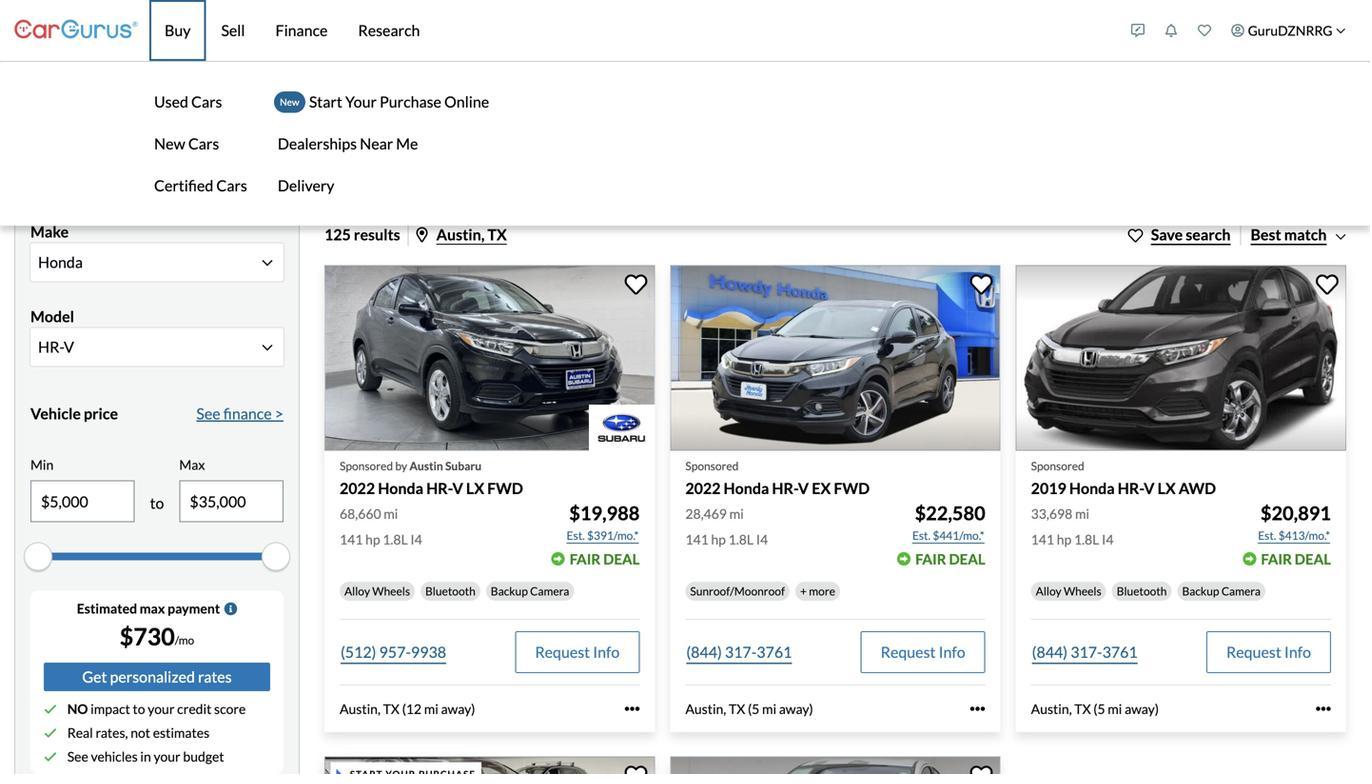 Task type: describe. For each thing, give the bounding box(es) containing it.
Min text field
[[31, 481, 134, 521]]

bluetooth for $19,988
[[426, 584, 476, 598]]

start
[[309, 92, 343, 111]]

2019
[[1032, 479, 1067, 498]]

austin, for $20,891
[[1032, 701, 1073, 717]]

cars for used cars
[[191, 92, 222, 111]]

check image for real rates, not estimates
[[44, 726, 57, 740]]

gurudznrrg button
[[1222, 4, 1357, 57]]

impact
[[91, 701, 130, 717]]

request info button for $20,891
[[1207, 631, 1332, 673]]

near
[[360, 134, 393, 153]]

hr- inside sponsored by austin subaru 2022 honda hr-v lx fwd
[[427, 479, 453, 498]]

+ more
[[801, 584, 836, 598]]

certified cars link
[[150, 165, 251, 207]]

68,660
[[340, 505, 381, 522]]

ex
[[812, 479, 831, 498]]

backup camera for $19,988
[[491, 584, 570, 598]]

(512)
[[341, 643, 376, 661]]

tx for $20,891
[[1075, 701, 1092, 717]]

online
[[445, 92, 489, 111]]

tx for $22,580
[[729, 701, 746, 717]]

fair deal for $20,891
[[1262, 550, 1332, 567]]

alloy wheels for $19,988
[[345, 584, 410, 598]]

your for credit
[[148, 701, 175, 717]]

lx inside 'sponsored 2019 honda hr-v lx awd'
[[1158, 479, 1176, 498]]

new cars
[[193, 174, 255, 192]]

austin subaru image
[[589, 404, 655, 451]]

(844) 317-3761 for $20,891
[[1033, 643, 1138, 661]]

user icon image
[[1232, 24, 1245, 37]]

$441/mo.*
[[933, 528, 985, 542]]

estimated
[[77, 600, 137, 617]]

1.8l for $19,988
[[383, 531, 408, 547]]

new for new cars
[[154, 134, 185, 153]]

honda left used
[[70, 106, 137, 133]]

deal for $22,580
[[950, 550, 986, 567]]

1 horizontal spatial in
[[280, 106, 299, 133]]

menu containing used cars
[[150, 81, 251, 207]]

min
[[30, 456, 54, 473]]

get personalized rates
[[82, 667, 232, 686]]

/mo
[[175, 633, 194, 647]]

1.8l for $22,580
[[729, 531, 754, 547]]

honda inside sponsored by austin subaru 2022 honda hr-v lx fwd
[[378, 479, 424, 498]]

cargurus logo homepage link image
[[14, 3, 138, 58]]

austin, for $19,988
[[340, 701, 381, 717]]

sunroof/moonroof
[[691, 584, 785, 598]]

33,698 mi 141 hp 1.8l i4
[[1032, 505, 1114, 547]]

fair for $19,988
[[570, 550, 601, 567]]

black 2022 honda hr-v lx fwd suv / crossover front-wheel drive continuously variable transmission image
[[325, 265, 655, 451]]

chevron down image
[[1337, 25, 1347, 35]]

dealerships
[[278, 134, 357, 153]]

fair deal for $22,580
[[916, 550, 986, 567]]

request info for $22,580
[[881, 643, 966, 661]]

mi inside 33,698 mi 141 hp 1.8l i4
[[1076, 505, 1090, 522]]

save
[[1152, 225, 1184, 244]]

est. for $19,988
[[567, 528, 585, 542]]

awd
[[1179, 479, 1217, 498]]

lx inside sponsored by austin subaru 2022 honda hr-v lx fwd
[[466, 479, 485, 498]]

saved cars image
[[1199, 24, 1212, 37]]

0 horizontal spatial to
[[133, 701, 145, 717]]

hp for $20,891
[[1057, 531, 1072, 547]]

>
[[275, 404, 284, 423]]

$22,580 est. $441/mo.*
[[913, 502, 986, 542]]

gurudznrrg menu
[[1122, 4, 1357, 57]]

cargurus logo homepage link link
[[14, 3, 138, 58]]

$20,891 est. $413/mo.*
[[1259, 502, 1332, 542]]

your
[[345, 92, 377, 111]]

model
[[30, 307, 74, 325]]

sponsored by austin subaru 2022 honda hr-v lx fwd
[[340, 459, 523, 498]]

real
[[67, 725, 93, 741]]

request info button for $19,988
[[515, 631, 640, 673]]

score
[[214, 701, 246, 717]]

austin, tx
[[437, 225, 507, 244]]

i4 for $20,891
[[1103, 531, 1114, 547]]

menu containing start your purchase online
[[274, 81, 493, 207]]

certified cars
[[154, 176, 247, 195]]

real rates, not estimates
[[67, 725, 210, 741]]

used cars link
[[150, 81, 251, 123]]

request for $19,988
[[535, 643, 590, 661]]

wheels for $19,988
[[373, 584, 410, 598]]

sponsored for $20,891
[[1032, 459, 1085, 473]]

make
[[30, 222, 69, 241]]

1 check image from the top
[[44, 702, 57, 716]]

honda inside sponsored 2022 honda hr-v ex fwd
[[724, 479, 770, 498]]

honda hr-v for sale in austin, tx
[[70, 106, 406, 133]]

austin
[[410, 459, 443, 473]]

new cars link
[[150, 123, 251, 165]]

fwd inside sponsored by austin subaru 2022 honda hr-v lx fwd
[[488, 479, 523, 498]]

$19,988 est. $391/mo.*
[[567, 502, 640, 542]]

new cars button
[[157, 161, 290, 205]]

delivery link
[[274, 165, 493, 207]]

backup camera for $20,891
[[1183, 584, 1261, 598]]

(512) 957-9938 button
[[340, 631, 448, 673]]

$22,580
[[915, 502, 986, 524]]

125 results
[[325, 225, 400, 244]]

hp for $22,580
[[712, 531, 726, 547]]

28,469 mi 141 hp 1.8l i4
[[686, 505, 768, 547]]

credit
[[177, 701, 212, 717]]

more
[[810, 584, 836, 598]]

finance
[[223, 404, 272, 423]]

finance
[[276, 21, 328, 40]]

me
[[396, 134, 418, 153]]

i4 for $19,988
[[411, 531, 423, 547]]

silver 2019 honda hr-v lx awd suv / crossover all-wheel drive continuously variable transmission image
[[1016, 265, 1347, 451]]

cars for new cars
[[188, 134, 219, 153]]

tx for $19,988
[[383, 701, 400, 717]]

honda inside 'sponsored 2019 honda hr-v lx awd'
[[1070, 479, 1115, 498]]

mi inside 68,660 mi 141 hp 1.8l i4
[[384, 505, 398, 522]]

1 horizontal spatial to
[[150, 494, 164, 512]]

v inside sponsored by austin subaru 2022 honda hr-v lx fwd
[[453, 479, 463, 498]]

see for see finance >
[[197, 404, 221, 423]]

vehicle
[[30, 404, 81, 423]]

buy button
[[149, 0, 206, 61]]

results
[[354, 225, 400, 244]]

info for $22,580
[[939, 643, 966, 661]]

get
[[82, 667, 107, 686]]

see finance > link
[[197, 402, 284, 425]]

v inside sponsored 2022 honda hr-v ex fwd
[[799, 479, 809, 498]]

sponsored 2019 honda hr-v lx awd
[[1032, 459, 1217, 498]]

see finance >
[[197, 404, 284, 423]]

subaru
[[446, 459, 482, 473]]

2022 inside sponsored 2022 honda hr-v ex fwd
[[686, 479, 721, 498]]

personalized
[[110, 667, 195, 686]]

68,660 mi 141 hp 1.8l i4
[[340, 505, 423, 547]]

28,469
[[686, 505, 727, 522]]

2022 inside sponsored by austin subaru 2022 honda hr-v lx fwd
[[340, 479, 375, 498]]

buy
[[165, 21, 191, 40]]

cars for certified cars
[[216, 176, 247, 195]]

alloy for $20,891
[[1036, 584, 1062, 598]]

hp for $19,988
[[366, 531, 380, 547]]

used
[[154, 92, 188, 111]]

payment
[[168, 600, 220, 617]]

hr- up new cars on the top
[[141, 106, 180, 133]]

no
[[67, 701, 88, 717]]

budget
[[183, 748, 224, 765]]

mouse pointer image
[[336, 769, 342, 774]]

deal for $19,988
[[604, 550, 640, 567]]

3761 for $22,580
[[757, 643, 792, 661]]



Task type: locate. For each thing, give the bounding box(es) containing it.
1 deal from the left
[[604, 550, 640, 567]]

1 request from the left
[[535, 643, 590, 661]]

estimated max payment
[[77, 600, 220, 617]]

3 check image from the top
[[44, 750, 57, 763]]

open notifications image
[[1165, 24, 1179, 37]]

1 1.8l from the left
[[383, 531, 408, 547]]

2 (844) 317-3761 from the left
[[1033, 643, 1138, 661]]

141 for $20,891
[[1032, 531, 1055, 547]]

cars inside new cars link
[[188, 134, 219, 153]]

1 sponsored from the left
[[340, 459, 393, 473]]

0 horizontal spatial (844) 317-3761 button
[[686, 631, 793, 673]]

crystal black pearl 2022 honda hr-v lx fwd suv / crossover front-wheel drive automatic image
[[325, 756, 655, 774]]

+
[[801, 584, 807, 598]]

austin, for $22,580
[[686, 701, 727, 717]]

check image left vehicles
[[44, 750, 57, 763]]

gurudznrrg
[[1249, 22, 1333, 39]]

estimates
[[153, 725, 210, 741]]

1 request info from the left
[[535, 643, 620, 661]]

deal down $441/mo.*
[[950, 550, 986, 567]]

1 horizontal spatial fwd
[[834, 479, 870, 498]]

rates
[[198, 667, 232, 686]]

hr- left ex
[[772, 479, 799, 498]]

141 inside 68,660 mi 141 hp 1.8l i4
[[340, 531, 363, 547]]

2 vertical spatial cars
[[216, 176, 247, 195]]

alloy for $19,988
[[345, 584, 370, 598]]

0 horizontal spatial ellipsis h image
[[625, 701, 640, 717]]

est. inside $22,580 est. $441/mo.*
[[913, 528, 931, 542]]

2 1.8l from the left
[[729, 531, 754, 547]]

2 3761 from the left
[[1103, 643, 1138, 661]]

away)
[[441, 701, 476, 717], [779, 701, 814, 717], [1125, 701, 1160, 717]]

0 horizontal spatial wheels
[[373, 584, 410, 598]]

alloy up "(512)"
[[345, 584, 370, 598]]

2 alloy wheels from the left
[[1036, 584, 1102, 598]]

1 away) from the left
[[441, 701, 476, 717]]

1 horizontal spatial alloy wheels
[[1036, 584, 1102, 598]]

3 i4 from the left
[[1103, 531, 1114, 547]]

$391/mo.*
[[587, 528, 639, 542]]

i4 inside 28,469 mi 141 hp 1.8l i4
[[757, 531, 768, 547]]

cars inside certified cars link
[[216, 176, 247, 195]]

see for see vehicles in your budget
[[67, 748, 88, 765]]

1 horizontal spatial request info
[[881, 643, 966, 661]]

ellipsis h image
[[625, 701, 640, 717], [971, 701, 986, 717], [1317, 701, 1332, 717]]

0 horizontal spatial (844) 317-3761
[[687, 643, 792, 661]]

new for new
[[280, 96, 299, 108]]

1 horizontal spatial sponsored
[[686, 459, 739, 473]]

2 info from the left
[[939, 643, 966, 661]]

0 horizontal spatial sponsored
[[340, 459, 393, 473]]

0 vertical spatial see
[[197, 404, 221, 423]]

1 horizontal spatial (844) 317-3761 button
[[1032, 631, 1139, 673]]

austin, tx button
[[417, 225, 507, 244]]

1 141 from the left
[[340, 531, 363, 547]]

sell
[[221, 21, 245, 40]]

v left ex
[[799, 479, 809, 498]]

alloy wheels for $20,891
[[1036, 584, 1102, 598]]

menu bar containing buy
[[0, 0, 1371, 226]]

1 317- from the left
[[725, 643, 757, 661]]

1 horizontal spatial fair
[[916, 550, 947, 567]]

hp inside 33,698 mi 141 hp 1.8l i4
[[1057, 531, 1072, 547]]

lx left awd
[[1158, 479, 1176, 498]]

0 horizontal spatial new
[[154, 134, 185, 153]]

2 request info from the left
[[881, 643, 966, 661]]

hp down '68,660'
[[366, 531, 380, 547]]

141 down '28,469'
[[686, 531, 709, 547]]

0 horizontal spatial (5
[[748, 701, 760, 717]]

0 horizontal spatial alloy
[[345, 584, 370, 598]]

1 horizontal spatial est.
[[913, 528, 931, 542]]

rates,
[[96, 725, 128, 741]]

1 horizontal spatial deal
[[950, 550, 986, 567]]

2 away) from the left
[[779, 701, 814, 717]]

see vehicles in your budget
[[67, 748, 224, 765]]

1 horizontal spatial request info button
[[861, 631, 986, 673]]

deal down $413/mo.*
[[1296, 550, 1332, 567]]

purchase
[[380, 92, 442, 111]]

austin, tx (5 mi away) for $20,891
[[1032, 701, 1160, 717]]

sponsored for $22,580
[[686, 459, 739, 473]]

$730
[[120, 622, 175, 651]]

(844) 317-3761 button for $22,580
[[686, 631, 793, 673]]

sponsored inside sponsored 2022 honda hr-v ex fwd
[[686, 459, 739, 473]]

1 vertical spatial your
[[154, 748, 181, 765]]

alloy wheels up (512) 957-9938
[[345, 584, 410, 598]]

0 horizontal spatial lx
[[466, 479, 485, 498]]

request for $20,891
[[1227, 643, 1282, 661]]

2 (5 from the left
[[1094, 701, 1106, 717]]

max
[[179, 456, 205, 473]]

2 horizontal spatial request info
[[1227, 643, 1312, 661]]

2022 up '68,660'
[[340, 479, 375, 498]]

0 horizontal spatial (844)
[[687, 643, 722, 661]]

1 3761 from the left
[[757, 643, 792, 661]]

honda up 33,698 mi 141 hp 1.8l i4
[[1070, 479, 1115, 498]]

save search button
[[1129, 223, 1231, 246]]

2 horizontal spatial hp
[[1057, 531, 1072, 547]]

fair for $20,891
[[1262, 550, 1293, 567]]

2 deal from the left
[[950, 550, 986, 567]]

0 horizontal spatial hp
[[366, 531, 380, 547]]

est.
[[567, 528, 585, 542], [913, 528, 931, 542], [1259, 528, 1277, 542]]

camera down est. $391/mo.* button
[[530, 584, 570, 598]]

away) for $22,580
[[779, 701, 814, 717]]

(5 for $20,891
[[1094, 701, 1106, 717]]

2 317- from the left
[[1071, 643, 1103, 661]]

0 horizontal spatial away)
[[441, 701, 476, 717]]

1 horizontal spatial 1.8l
[[729, 531, 754, 547]]

camera down est. $413/mo.* button
[[1222, 584, 1261, 598]]

away) for $20,891
[[1125, 701, 1160, 717]]

1 horizontal spatial lx
[[1158, 479, 1176, 498]]

0 horizontal spatial see
[[67, 748, 88, 765]]

est. down $22,580
[[913, 528, 931, 542]]

1 fair deal from the left
[[570, 550, 640, 567]]

1.8l up "sunroof/moonroof"
[[729, 531, 754, 547]]

141 down "33,698"
[[1032, 531, 1055, 547]]

honda down by
[[378, 479, 424, 498]]

dealerships near me link
[[274, 123, 493, 165]]

125
[[325, 225, 351, 244]]

1 wheels from the left
[[373, 584, 410, 598]]

1 horizontal spatial away)
[[779, 701, 814, 717]]

2 horizontal spatial i4
[[1103, 531, 1114, 547]]

research
[[358, 21, 420, 40]]

2 horizontal spatial fair
[[1262, 550, 1293, 567]]

$19,988
[[570, 502, 640, 524]]

3 request from the left
[[1227, 643, 1282, 661]]

1.8l inside 68,660 mi 141 hp 1.8l i4
[[383, 531, 408, 547]]

info circle image
[[224, 602, 237, 615]]

141 for $19,988
[[340, 531, 363, 547]]

in down "not"
[[140, 748, 151, 765]]

0 horizontal spatial 3761
[[757, 643, 792, 661]]

check image left no
[[44, 702, 57, 716]]

2 est. from the left
[[913, 528, 931, 542]]

2 hp from the left
[[712, 531, 726, 547]]

0 horizontal spatial fair
[[570, 550, 601, 567]]

1 horizontal spatial i4
[[757, 531, 768, 547]]

v
[[180, 106, 196, 133], [453, 479, 463, 498], [799, 479, 809, 498], [1144, 479, 1155, 498]]

mi inside 28,469 mi 141 hp 1.8l i4
[[730, 505, 744, 522]]

est. down $19,988
[[567, 528, 585, 542]]

to left max text box
[[150, 494, 164, 512]]

1 vertical spatial see
[[67, 748, 88, 765]]

0 horizontal spatial 2022
[[340, 479, 375, 498]]

1 horizontal spatial new
[[193, 174, 224, 192]]

menu bar
[[0, 0, 1371, 226]]

fair for $22,580
[[916, 550, 947, 567]]

3 1.8l from the left
[[1075, 531, 1100, 547]]

map marker alt image
[[417, 227, 428, 242]]

0 horizontal spatial fair deal
[[570, 550, 640, 567]]

see down "real"
[[67, 748, 88, 765]]

gray 2016 honda hr-v lx suv / crossover front-wheel drive continuously variable transmission image
[[671, 756, 1001, 774]]

1 est. from the left
[[567, 528, 585, 542]]

wheels down 33,698 mi 141 hp 1.8l i4
[[1064, 584, 1102, 598]]

2 request info button from the left
[[861, 631, 986, 673]]

0 horizontal spatial i4
[[411, 531, 423, 547]]

1 horizontal spatial (844) 317-3761
[[1033, 643, 1138, 661]]

2 check image from the top
[[44, 726, 57, 740]]

2 horizontal spatial away)
[[1125, 701, 1160, 717]]

2 horizontal spatial request
[[1227, 643, 1282, 661]]

1 horizontal spatial ellipsis h image
[[971, 701, 986, 717]]

1 fwd from the left
[[488, 479, 523, 498]]

2 (844) from the left
[[1033, 643, 1068, 661]]

search
[[1187, 225, 1231, 244]]

3 away) from the left
[[1125, 701, 1160, 717]]

1 (844) 317-3761 from the left
[[687, 643, 792, 661]]

1 horizontal spatial hp
[[712, 531, 726, 547]]

hr- inside sponsored 2022 honda hr-v ex fwd
[[772, 479, 799, 498]]

2 horizontal spatial deal
[[1296, 550, 1332, 567]]

start your purchase online
[[309, 92, 489, 111]]

1 backup from the left
[[491, 584, 528, 598]]

i4 inside 33,698 mi 141 hp 1.8l i4
[[1103, 531, 1114, 547]]

3 deal from the left
[[1296, 550, 1332, 567]]

0 horizontal spatial camera
[[530, 584, 570, 598]]

3 ellipsis h image from the left
[[1317, 701, 1332, 717]]

no impact to your credit score
[[67, 701, 246, 717]]

2 fair from the left
[[916, 550, 947, 567]]

est. inside $20,891 est. $413/mo.*
[[1259, 528, 1277, 542]]

see left finance
[[197, 404, 221, 423]]

$730 /mo
[[120, 622, 194, 651]]

for
[[200, 106, 230, 133]]

v up new cars on the top
[[180, 106, 196, 133]]

cars
[[227, 174, 255, 192]]

new for new cars
[[193, 174, 224, 192]]

0 vertical spatial new
[[280, 96, 299, 108]]

hr- left awd
[[1118, 479, 1144, 498]]

1.8l inside 33,698 mi 141 hp 1.8l i4
[[1075, 531, 1100, 547]]

1 (844) from the left
[[687, 643, 722, 661]]

1 hp from the left
[[366, 531, 380, 547]]

check image for see vehicles in your budget
[[44, 750, 57, 763]]

i4 down sponsored by austin subaru 2022 honda hr-v lx fwd
[[411, 531, 423, 547]]

(512) 957-9938
[[341, 643, 447, 661]]

tx
[[377, 106, 406, 133], [488, 225, 507, 244], [383, 701, 400, 717], [729, 701, 746, 717], [1075, 701, 1092, 717]]

sponsored up '2019'
[[1032, 459, 1085, 473]]

2 lx from the left
[[1158, 479, 1176, 498]]

check image left "real"
[[44, 726, 57, 740]]

cars inside used cars link
[[191, 92, 222, 111]]

0 horizontal spatial backup camera
[[491, 584, 570, 598]]

0 horizontal spatial in
[[140, 748, 151, 765]]

1 horizontal spatial backup camera
[[1183, 584, 1261, 598]]

alloy wheels down 33,698 mi 141 hp 1.8l i4
[[1036, 584, 1102, 598]]

alloy
[[345, 584, 370, 598], [1036, 584, 1062, 598]]

2 horizontal spatial 1.8l
[[1075, 531, 1100, 547]]

backup camera down est. $391/mo.* button
[[491, 584, 570, 598]]

v down the subaru
[[453, 479, 463, 498]]

sponsored inside 'sponsored 2019 honda hr-v lx awd'
[[1032, 459, 1085, 473]]

info for $19,988
[[593, 643, 620, 661]]

backup for $20,891
[[1183, 584, 1220, 598]]

i4 up "sunroof/moonroof"
[[757, 531, 768, 547]]

1 horizontal spatial alloy
[[1036, 584, 1062, 598]]

i4 inside 68,660 mi 141 hp 1.8l i4
[[411, 531, 423, 547]]

2 backup camera from the left
[[1183, 584, 1261, 598]]

2 horizontal spatial 141
[[1032, 531, 1055, 547]]

gurudznrrg menu item
[[1222, 4, 1357, 57]]

1 (5 from the left
[[748, 701, 760, 717]]

(844) 317-3761 for $22,580
[[687, 643, 792, 661]]

new cars
[[154, 134, 219, 153]]

used cars
[[154, 92, 222, 111]]

2 request from the left
[[881, 643, 936, 661]]

vehicle price
[[30, 404, 118, 423]]

request for $22,580
[[881, 643, 936, 661]]

317- for $22,580
[[725, 643, 757, 661]]

est. inside "$19,988 est. $391/mo.*"
[[567, 528, 585, 542]]

ellipsis h image for $20,891
[[1317, 701, 1332, 717]]

141
[[340, 531, 363, 547], [686, 531, 709, 547], [1032, 531, 1055, 547]]

1 horizontal spatial austin, tx (5 mi away)
[[1032, 701, 1160, 717]]

317-
[[725, 643, 757, 661], [1071, 643, 1103, 661]]

2 horizontal spatial info
[[1285, 643, 1312, 661]]

est. for $20,891
[[1259, 528, 1277, 542]]

1 alloy from the left
[[345, 584, 370, 598]]

(844) 317-3761 button
[[686, 631, 793, 673], [1032, 631, 1139, 673]]

0 horizontal spatial request info
[[535, 643, 620, 661]]

wheels for $20,891
[[1064, 584, 1102, 598]]

$413/mo.*
[[1279, 528, 1331, 542]]

hp down '28,469'
[[712, 531, 726, 547]]

research button
[[343, 0, 435, 61]]

3 request info button from the left
[[1207, 631, 1332, 673]]

0 horizontal spatial bluetooth
[[426, 584, 476, 598]]

1 lx from the left
[[466, 479, 485, 498]]

1 vertical spatial cars
[[188, 134, 219, 153]]

2 vertical spatial new
[[193, 174, 224, 192]]

1 info from the left
[[593, 643, 620, 661]]

save search
[[1152, 225, 1231, 244]]

1 alloy wheels from the left
[[345, 584, 410, 598]]

away) for $19,988
[[441, 701, 476, 717]]

(844) for $22,580
[[687, 643, 722, 661]]

add a car review image
[[1132, 24, 1145, 37]]

request info for $20,891
[[1227, 643, 1312, 661]]

est. down $20,891
[[1259, 528, 1277, 542]]

request
[[535, 643, 590, 661], [881, 643, 936, 661], [1227, 643, 1282, 661]]

1 horizontal spatial camera
[[1222, 584, 1261, 598]]

0 vertical spatial to
[[150, 494, 164, 512]]

1 horizontal spatial fair deal
[[916, 550, 986, 567]]

camera for $19,988
[[530, 584, 570, 598]]

certified
[[154, 176, 214, 195]]

v inside 'sponsored 2019 honda hr-v lx awd'
[[1144, 479, 1155, 498]]

sell button
[[206, 0, 260, 61]]

sale
[[234, 106, 276, 133]]

1 vertical spatial check image
[[44, 726, 57, 740]]

1 horizontal spatial backup
[[1183, 584, 1220, 598]]

fair deal
[[570, 550, 640, 567], [916, 550, 986, 567], [1262, 550, 1332, 567]]

est. for $22,580
[[913, 528, 931, 542]]

your
[[148, 701, 175, 717], [154, 748, 181, 765]]

request info for $19,988
[[535, 643, 620, 661]]

deal down $391/mo.*
[[604, 550, 640, 567]]

2 horizontal spatial fair deal
[[1262, 550, 1332, 567]]

1.8l down sponsored by austin subaru 2022 honda hr-v lx fwd
[[383, 531, 408, 547]]

2 backup from the left
[[1183, 584, 1220, 598]]

1 menu from the left
[[150, 81, 251, 207]]

hr-
[[141, 106, 180, 133], [427, 479, 453, 498], [772, 479, 799, 498], [1118, 479, 1144, 498]]

wheels
[[373, 584, 410, 598], [1064, 584, 1102, 598]]

finance button
[[260, 0, 343, 61]]

to up real rates, not estimates
[[133, 701, 145, 717]]

1 horizontal spatial (5
[[1094, 701, 1106, 717]]

your for budget
[[154, 748, 181, 765]]

1 horizontal spatial menu
[[274, 81, 493, 207]]

3 fair from the left
[[1262, 550, 1293, 567]]

0 vertical spatial check image
[[44, 702, 57, 716]]

hp inside 68,660 mi 141 hp 1.8l i4
[[366, 531, 380, 547]]

1 vertical spatial new
[[154, 134, 185, 153]]

0 vertical spatial in
[[280, 106, 299, 133]]

new inside button
[[193, 174, 224, 192]]

2 wheels from the left
[[1064, 584, 1102, 598]]

957-
[[379, 643, 411, 661]]

hr- inside 'sponsored 2019 honda hr-v lx awd'
[[1118, 479, 1144, 498]]

1 horizontal spatial bluetooth
[[1117, 584, 1168, 598]]

1 i4 from the left
[[411, 531, 423, 547]]

2 sponsored from the left
[[686, 459, 739, 473]]

1 horizontal spatial (844)
[[1033, 643, 1068, 661]]

lx down the subaru
[[466, 479, 485, 498]]

max
[[140, 600, 165, 617]]

request info
[[535, 643, 620, 661], [881, 643, 966, 661], [1227, 643, 1312, 661]]

$20,891
[[1261, 502, 1332, 524]]

1.8l for $20,891
[[1075, 531, 1100, 547]]

fair deal down est. $441/mo.* button
[[916, 550, 986, 567]]

1 camera from the left
[[530, 584, 570, 598]]

Max text field
[[180, 481, 283, 521]]

141 inside 28,469 mi 141 hp 1.8l i4
[[686, 531, 709, 547]]

not
[[131, 725, 150, 741]]

1 horizontal spatial 317-
[[1071, 643, 1103, 661]]

check image
[[44, 702, 57, 716], [44, 726, 57, 740], [44, 750, 57, 763]]

2 2022 from the left
[[686, 479, 721, 498]]

2022 up '28,469'
[[686, 479, 721, 498]]

3 141 from the left
[[1032, 531, 1055, 547]]

141 down '68,660'
[[340, 531, 363, 547]]

i4 down 'sponsored 2019 honda hr-v lx awd'
[[1103, 531, 1114, 547]]

hp
[[366, 531, 380, 547], [712, 531, 726, 547], [1057, 531, 1072, 547]]

0 horizontal spatial est.
[[567, 528, 585, 542]]

1 horizontal spatial see
[[197, 404, 221, 423]]

request info button
[[515, 631, 640, 673], [861, 631, 986, 673], [1207, 631, 1332, 673]]

fwd inside sponsored 2022 honda hr-v ex fwd
[[834, 479, 870, 498]]

2 fwd from the left
[[834, 479, 870, 498]]

9938
[[411, 643, 447, 661]]

est. $413/mo.* button
[[1258, 526, 1332, 545]]

crystal black pearl 2022 honda hr-v ex fwd suv / crossover front-wheel drive automatic image
[[671, 265, 1001, 451]]

2 i4 from the left
[[757, 531, 768, 547]]

2 austin, tx (5 mi away) from the left
[[1032, 701, 1160, 717]]

3761 for $20,891
[[1103, 643, 1138, 661]]

backup camera down est. $413/mo.* button
[[1183, 584, 1261, 598]]

fair deal down est. $413/mo.* button
[[1262, 550, 1332, 567]]

deal for $20,891
[[1296, 550, 1332, 567]]

141 inside 33,698 mi 141 hp 1.8l i4
[[1032, 531, 1055, 547]]

2 bluetooth from the left
[[1117, 584, 1168, 598]]

austin, tx (5 mi away) for $22,580
[[686, 701, 814, 717]]

info for $20,891
[[1285, 643, 1312, 661]]

2 fair deal from the left
[[916, 550, 986, 567]]

0 horizontal spatial request
[[535, 643, 590, 661]]

camera for $20,891
[[1222, 584, 1261, 598]]

1 fair from the left
[[570, 550, 601, 567]]

141 for $22,580
[[686, 531, 709, 547]]

in right the sale
[[280, 106, 299, 133]]

(5 for $22,580
[[748, 701, 760, 717]]

1 horizontal spatial request
[[881, 643, 936, 661]]

2 alloy from the left
[[1036, 584, 1062, 598]]

1 horizontal spatial 3761
[[1103, 643, 1138, 661]]

dealerships near me
[[278, 134, 418, 153]]

hp down "33,698"
[[1057, 531, 1072, 547]]

est. $391/mo.* button
[[566, 526, 640, 545]]

your up estimates
[[148, 701, 175, 717]]

fair
[[570, 550, 601, 567], [916, 550, 947, 567], [1262, 550, 1293, 567]]

0 horizontal spatial 1.8l
[[383, 531, 408, 547]]

1 (844) 317-3761 button from the left
[[686, 631, 793, 673]]

317- for $20,891
[[1071, 643, 1103, 661]]

sponsored 2022 honda hr-v ex fwd
[[686, 459, 870, 498]]

(844) 317-3761 button for $20,891
[[1032, 631, 1139, 673]]

fair deal down est. $391/mo.* button
[[570, 550, 640, 567]]

sponsored up '28,469'
[[686, 459, 739, 473]]

fair down est. $441/mo.* button
[[916, 550, 947, 567]]

2 141 from the left
[[686, 531, 709, 547]]

3 hp from the left
[[1057, 531, 1072, 547]]

0 horizontal spatial alloy wheels
[[345, 584, 410, 598]]

33,698
[[1032, 505, 1073, 522]]

sponsored inside sponsored by austin subaru 2022 honda hr-v lx fwd
[[340, 459, 393, 473]]

0 horizontal spatial deal
[[604, 550, 640, 567]]

fair deal for $19,988
[[570, 550, 640, 567]]

v left awd
[[1144, 479, 1155, 498]]

hp inside 28,469 mi 141 hp 1.8l i4
[[712, 531, 726, 547]]

0 horizontal spatial 141
[[340, 531, 363, 547]]

0 horizontal spatial info
[[593, 643, 620, 661]]

3 fair deal from the left
[[1262, 550, 1332, 567]]

ellipsis h image for $19,988
[[625, 701, 640, 717]]

2 horizontal spatial sponsored
[[1032, 459, 1085, 473]]

1 vertical spatial in
[[140, 748, 151, 765]]

3 request info from the left
[[1227, 643, 1312, 661]]

(844) 317-3761
[[687, 643, 792, 661], [1033, 643, 1138, 661]]

fair down est. $413/mo.* button
[[1262, 550, 1293, 567]]

2 horizontal spatial est.
[[1259, 528, 1277, 542]]

i4 for $22,580
[[757, 531, 768, 547]]

alloy down 33,698 mi 141 hp 1.8l i4
[[1036, 584, 1062, 598]]

0 horizontal spatial request info button
[[515, 631, 640, 673]]

3 est. from the left
[[1259, 528, 1277, 542]]

bluetooth for $20,891
[[1117, 584, 1168, 598]]

sponsored for $19,988
[[340, 459, 393, 473]]

1.8l inside 28,469 mi 141 hp 1.8l i4
[[729, 531, 754, 547]]

austin, tx (12 mi away)
[[340, 701, 476, 717]]

1.8l down 'sponsored 2019 honda hr-v lx awd'
[[1075, 531, 1100, 547]]

new
[[280, 96, 299, 108], [154, 134, 185, 153], [193, 174, 224, 192]]

hr- down the austin
[[427, 479, 453, 498]]

2 (844) 317-3761 button from the left
[[1032, 631, 1139, 673]]

request info button for $22,580
[[861, 631, 986, 673]]

sponsored left by
[[340, 459, 393, 473]]

backup for $19,988
[[491, 584, 528, 598]]

1 request info button from the left
[[515, 631, 640, 673]]

0 vertical spatial your
[[148, 701, 175, 717]]

(12
[[402, 701, 422, 717]]

0 horizontal spatial 317-
[[725, 643, 757, 661]]

wheels up (512) 957-9938
[[373, 584, 410, 598]]

1 ellipsis h image from the left
[[625, 701, 640, 717]]

2 horizontal spatial ellipsis h image
[[1317, 701, 1332, 717]]

1 backup camera from the left
[[491, 584, 570, 598]]

honda up 28,469 mi 141 hp 1.8l i4
[[724, 479, 770, 498]]

0 horizontal spatial menu
[[150, 81, 251, 207]]

your down estimates
[[154, 748, 181, 765]]

0 vertical spatial cars
[[191, 92, 222, 111]]

1 bluetooth from the left
[[426, 584, 476, 598]]

3 sponsored from the left
[[1032, 459, 1085, 473]]

3 info from the left
[[1285, 643, 1312, 661]]

(844) for $20,891
[[1033, 643, 1068, 661]]

0 horizontal spatial austin, tx (5 mi away)
[[686, 701, 814, 717]]

0 horizontal spatial fwd
[[488, 479, 523, 498]]

1 horizontal spatial 141
[[686, 531, 709, 547]]

menu
[[150, 81, 251, 207], [274, 81, 493, 207]]

1 austin, tx (5 mi away) from the left
[[686, 701, 814, 717]]

fair down est. $391/mo.* button
[[570, 550, 601, 567]]

1 2022 from the left
[[340, 479, 375, 498]]

2 ellipsis h image from the left
[[971, 701, 986, 717]]

ellipsis h image for $22,580
[[971, 701, 986, 717]]

2 camera from the left
[[1222, 584, 1261, 598]]

1 vertical spatial to
[[133, 701, 145, 717]]

2 menu from the left
[[274, 81, 493, 207]]



Task type: vqa. For each thing, say whether or not it's contained in the screenshot.
the rightmost 2022
yes



